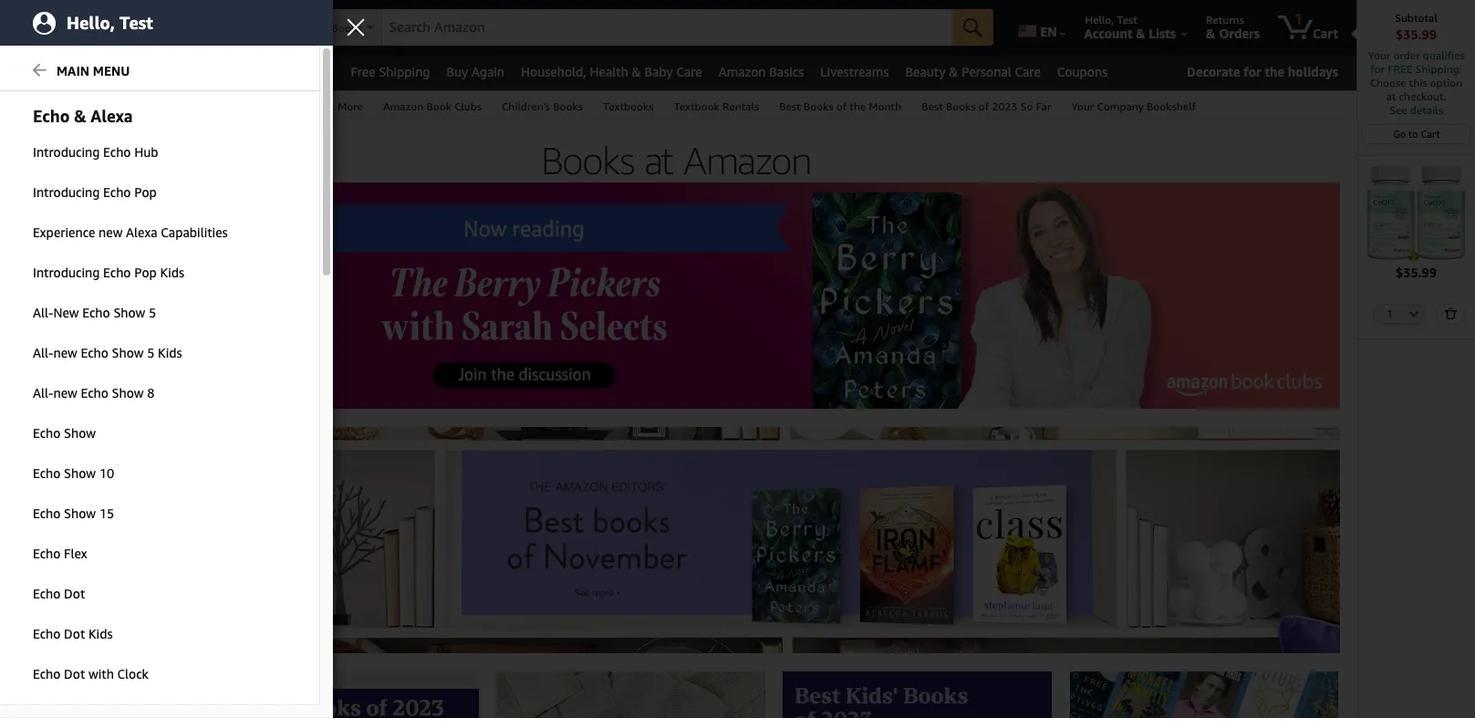 Task type: describe. For each thing, give the bounding box(es) containing it.
0 horizontal spatial textbooks
[[16, 593, 75, 607]]

new for all-new echo show 8
[[53, 385, 77, 401]]

delivering
[[140, 13, 190, 26]]

deals inside holiday deals link
[[119, 64, 150, 79]]

all-new echo show 5 kids link
[[0, 334, 319, 372]]

1 vertical spatial $35.99
[[1396, 264, 1437, 280]]

to for delivering to los angeles 90005 update location
[[193, 13, 203, 26]]

echo show 15 link
[[0, 494, 319, 533]]

clock
[[117, 666, 149, 682]]

1 horizontal spatial audible
[[67, 673, 111, 687]]

0 horizontal spatial test
[[120, 12, 153, 32]]

option
[[1430, 76, 1463, 89]]

introducing for introducing echo hub
[[33, 144, 100, 160]]

celebrity picks link
[[26, 338, 98, 350]]

for inside your order qualifies for free shipping. choose this option at checkout. see details
[[1371, 62, 1385, 76]]

free
[[1388, 62, 1413, 76]]

to for go to cart
[[1409, 128, 1418, 140]]

0 horizontal spatial cart
[[1313, 26, 1338, 41]]

see details link
[[1367, 103, 1466, 117]]

kids inside 'link'
[[160, 265, 184, 280]]

1 horizontal spatial with
[[88, 666, 114, 682]]

amazon book review blog link
[[26, 467, 158, 480]]

echo dot with clock link
[[0, 655, 319, 693]]

2 horizontal spatial the
[[1265, 64, 1285, 79]]

read
[[26, 387, 52, 400]]

household, health & baby care
[[521, 64, 702, 79]]

best sellers & more
[[267, 99, 363, 113]]

update
[[140, 26, 183, 41]]

audible audiobooks link
[[26, 693, 122, 706]]

your for your order qualifies for free shipping. choose this option at checkout. see details
[[1368, 48, 1391, 62]]

echo inside 'link'
[[103, 265, 131, 280]]

coq10 600mg softgels | high absorption coq10 ubiquinol supplement | reduced form enhanced with vitamin e &amp; omega 3 6 9 | antioxidant powerhouse good for health | 120 softgels image
[[1366, 163, 1466, 263]]

amazon inside amazon books on twitter book club picks
[[26, 500, 66, 513]]

book for review
[[69, 467, 94, 480]]

echo show
[[33, 425, 96, 441]]

month for best books of the month
[[869, 99, 902, 113]]

returns & orders
[[1206, 13, 1260, 41]]

in inside hispanic and latino stories books in spanish back to school books children's books
[[59, 239, 68, 252]]

beauty & personal care
[[905, 64, 1041, 79]]

account & lists
[[1084, 26, 1176, 41]]

& for echo & alexa
[[74, 106, 86, 126]]

1 vertical spatial more
[[16, 431, 45, 444]]

children's books
[[502, 99, 583, 113]]

far inside navigation navigation
[[1036, 99, 1051, 113]]

free
[[351, 64, 375, 79]]

best books of 2023 so far
[[922, 99, 1051, 113]]

black
[[74, 354, 100, 367]]

best kids' books of 2023 image
[[783, 671, 1052, 718]]

angeles
[[226, 13, 265, 26]]

introducing echo hub link
[[0, 133, 319, 172]]

best for best sellers & more
[[267, 99, 288, 113]]

all-new echo show 5 link
[[0, 294, 319, 332]]

2023 inside best books of the month best books of 2023 so far celebrity picks books by black writers
[[96, 321, 121, 334]]

decorate for the holidays
[[1187, 64, 1338, 79]]

dot for kids
[[64, 626, 85, 641]]

hispanic and latino stories link
[[26, 223, 159, 235]]

audible audiobooks
[[26, 693, 122, 706]]

0 vertical spatial 1
[[1294, 10, 1303, 28]]

hello, inside navigation navigation
[[1085, 13, 1114, 26]]

best books of the month best books of 2023 so far celebrity picks books by black writers
[[26, 305, 156, 367]]

2 care from the left
[[1015, 64, 1041, 79]]

more in books
[[16, 431, 98, 444]]

pop for introducing echo pop
[[134, 184, 157, 200]]

0 horizontal spatial rentals
[[72, 630, 110, 642]]

alexa
[[126, 224, 157, 240]]

introducing echo pop kids link
[[0, 254, 319, 292]]

new for experience new alexa capabilities
[[99, 224, 123, 240]]

to inside hispanic and latino stories books in spanish back to school books children's books
[[53, 255, 62, 268]]

kindle & audible
[[16, 673, 111, 687]]

amazon book review blog
[[26, 467, 158, 480]]

best books in top categories image
[[1070, 671, 1339, 718]]

1 horizontal spatial cart
[[1421, 128, 1440, 140]]

basics
[[769, 64, 804, 79]]

amazon books on twitter link
[[26, 500, 149, 513]]

book for clubs
[[426, 99, 452, 113]]

textbook rentals inside navigation navigation
[[674, 99, 759, 113]]

10
[[99, 465, 114, 481]]

back to school books link
[[26, 255, 132, 268]]

hispanic and latino stories books in spanish back to school books children's books
[[26, 223, 159, 285]]

amazon basics
[[719, 64, 804, 79]]

navigation navigation
[[0, 0, 1475, 718]]

amazon book clubs link
[[373, 91, 492, 120]]

start a new series link
[[26, 549, 117, 562]]

dot for with
[[64, 666, 85, 682]]

echo show 10 link
[[0, 454, 319, 493]]

start a new series
[[26, 549, 117, 562]]

of for best books of 2023 so far
[[979, 99, 989, 113]]

so inside navigation navigation
[[1021, 99, 1033, 113]]

all-new echo show 8
[[33, 385, 155, 401]]

hub
[[134, 144, 158, 160]]

the for best books of the month
[[850, 99, 866, 113]]

echo dot kids
[[33, 626, 113, 641]]

main
[[57, 63, 90, 78]]

holidays
[[1288, 64, 1338, 79]]

in down deals in books 'link'
[[48, 431, 59, 444]]

holiday
[[72, 64, 116, 79]]

new for all-new echo show 5 kids
[[53, 345, 77, 360]]

echo show 15
[[33, 505, 114, 521]]

a
[[52, 549, 58, 562]]

echo flex
[[33, 546, 87, 561]]

go to cart
[[1393, 128, 1440, 140]]

company
[[1097, 99, 1144, 113]]

popular
[[16, 186, 61, 200]]

0 horizontal spatial hello,
[[67, 12, 115, 32]]

test inside navigation navigation
[[1117, 13, 1137, 26]]

hello, test link
[[0, 0, 333, 46]]

5 for all-new echo show 5
[[149, 305, 156, 320]]

0 vertical spatial children's books link
[[492, 91, 593, 120]]

& for kindle & audible
[[56, 673, 65, 687]]

en link
[[1007, 5, 1074, 50]]

all- for all-new echo show 5 kids
[[33, 345, 53, 360]]

best sellers & more link
[[257, 91, 373, 120]]

your company bookshelf link
[[1061, 91, 1206, 120]]

all-new echo show 5
[[33, 305, 156, 320]]

start
[[26, 549, 49, 562]]

coupons link
[[1049, 59, 1116, 85]]

spanish
[[71, 239, 110, 252]]

introducing for introducing echo pop kids
[[33, 265, 100, 280]]

holiday deals
[[72, 64, 150, 79]]

buy again link
[[438, 59, 513, 85]]

latino
[[92, 223, 122, 235]]

twitter
[[117, 500, 149, 513]]

bookshelf
[[1147, 99, 1196, 113]]

lists
[[1149, 26, 1176, 41]]

review
[[97, 467, 133, 480]]

& left baby
[[632, 64, 641, 79]]

1 horizontal spatial 1
[[1387, 307, 1393, 319]]

0 horizontal spatial audible
[[26, 693, 62, 706]]

0 horizontal spatial for
[[1244, 64, 1262, 79]]

club
[[54, 516, 76, 529]]

best for best books of 2023 so far
[[922, 99, 943, 113]]

back
[[26, 255, 50, 268]]

alexa
[[91, 106, 133, 126]]

& for returns & orders
[[1206, 26, 1216, 41]]

go
[[1393, 128, 1406, 140]]

1 vertical spatial new
[[61, 549, 83, 562]]

experience new alexa capabilities
[[33, 224, 228, 240]]

1 dot from the top
[[64, 586, 85, 601]]

the for best books of the month best books of 2023 so far celebrity picks books by black writers
[[96, 305, 111, 317]]

books inside amazon books on twitter book club picks
[[69, 500, 99, 513]]

your for your company bookshelf
[[1071, 99, 1094, 113]]

subtotal
[[1395, 11, 1438, 25]]

2 vertical spatial kids
[[88, 626, 113, 641]]

books inside search box
[[332, 21, 362, 35]]

sellers
[[291, 99, 324, 113]]

amazon for amazon basics
[[719, 64, 766, 79]]



Task type: vqa. For each thing, say whether or not it's contained in the screenshot.
search field
no



Task type: locate. For each thing, give the bounding box(es) containing it.
2023 down 'all-new echo show 5'
[[96, 321, 121, 334]]

5 for all-new echo show 5 kids
[[147, 345, 155, 360]]

1 vertical spatial the
[[850, 99, 866, 113]]

livestreams
[[820, 64, 889, 79]]

new right a
[[61, 549, 83, 562]]

your down coupons link
[[1071, 99, 1094, 113]]

all-new echo show 8 link
[[0, 374, 319, 412]]

and
[[71, 223, 89, 235]]

month for best books of the month best books of 2023 so far celebrity picks books by black writers
[[114, 305, 145, 317]]

1 vertical spatial kids
[[158, 345, 182, 360]]

3 introducing from the top
[[33, 265, 100, 280]]

amazon for amazon book clubs
[[383, 99, 424, 113]]

children's down household, on the top
[[502, 99, 550, 113]]

on
[[102, 500, 114, 513]]

go to cart link
[[1363, 125, 1470, 143]]

in right the popular
[[64, 186, 74, 200]]

experience
[[33, 224, 95, 240]]

1 horizontal spatial book
[[69, 467, 94, 480]]

Books search field
[[322, 9, 994, 47]]

0 horizontal spatial textbook
[[26, 630, 69, 642]]

0 horizontal spatial textbook rentals
[[26, 630, 110, 642]]

best books of 2023 so far link down 'all-new echo show 5'
[[26, 321, 156, 334]]

2023 down 'personal'
[[992, 99, 1018, 113]]

clubs
[[454, 99, 482, 113]]

0 vertical spatial rentals
[[723, 99, 759, 113]]

introducing
[[33, 144, 100, 160], [33, 184, 100, 200], [33, 265, 100, 280]]

0 vertical spatial month
[[869, 99, 902, 113]]

hello, test inside hello, test link
[[67, 12, 153, 32]]

children's inside hispanic and latino stories books in spanish back to school books children's books
[[26, 272, 74, 285]]

series
[[86, 549, 117, 562]]

the
[[1265, 64, 1285, 79], [850, 99, 866, 113], [96, 305, 111, 317]]

deals inside read with pride deals in books
[[26, 403, 54, 416]]

3 dot from the top
[[64, 666, 85, 682]]

with up audiobooks
[[88, 666, 114, 682]]

free shipping link
[[343, 59, 438, 85]]

1 horizontal spatial textbook rentals link
[[664, 91, 769, 120]]

far down coupons link
[[1036, 99, 1051, 113]]

stories
[[125, 223, 159, 235]]

cart down details
[[1421, 128, 1440, 140]]

your order qualifies for free shipping. choose this option at checkout. see details
[[1368, 48, 1465, 117]]

books inside read with pride deals in books
[[68, 403, 99, 416]]

1 vertical spatial book
[[69, 467, 94, 480]]

with up deals in books 'link'
[[55, 387, 74, 400]]

pride
[[77, 387, 103, 400]]

cart up holidays
[[1313, 26, 1338, 41]]

0 vertical spatial textbook rentals link
[[664, 91, 769, 120]]

0 vertical spatial textbooks
[[603, 99, 654, 113]]

1 vertical spatial pop
[[134, 265, 157, 280]]

hello, test
[[67, 12, 153, 32], [1085, 13, 1137, 26]]

of for best books of the month best books of 2023 so far celebrity picks books by black writers
[[84, 305, 93, 317]]

1 vertical spatial textbooks
[[16, 593, 75, 607]]

$35.99 inside "subtotal $35.99"
[[1396, 26, 1437, 42]]

books by black writers link
[[26, 354, 138, 367]]

1 horizontal spatial best books of 2023 so far link
[[912, 91, 1061, 120]]

textbooks inside 'link'
[[603, 99, 654, 113]]

1 all- from the top
[[33, 305, 53, 320]]

1 left dropdown image
[[1387, 307, 1393, 319]]

echo dot
[[33, 586, 85, 601]]

textbook rentals down amazon basics "link"
[[674, 99, 759, 113]]

books link
[[14, 91, 65, 120]]

1 vertical spatial audible
[[26, 693, 62, 706]]

1 horizontal spatial more
[[338, 99, 363, 113]]

0 vertical spatial children's
[[502, 99, 550, 113]]

book left 10
[[69, 467, 94, 480]]

so down beauty & personal care link
[[1021, 99, 1033, 113]]

month inside navigation navigation
[[869, 99, 902, 113]]

2 introducing from the top
[[33, 184, 100, 200]]

1 vertical spatial introducing
[[33, 184, 100, 200]]

best books of november image
[[210, 427, 1340, 653]]

read with pride link
[[26, 387, 103, 400]]

1 vertical spatial all-
[[33, 345, 53, 360]]

to right go
[[1409, 128, 1418, 140]]

1 vertical spatial 5
[[147, 345, 155, 360]]

2 vertical spatial introducing
[[33, 265, 100, 280]]

to down books in spanish link
[[53, 255, 62, 268]]

0 vertical spatial far
[[1036, 99, 1051, 113]]

hello, up main menu
[[67, 12, 115, 32]]

audible down kindle
[[26, 693, 62, 706]]

the down introducing echo pop kids at the left of page
[[96, 305, 111, 317]]

1 vertical spatial textbook rentals
[[26, 630, 110, 642]]

0 horizontal spatial textbook rentals link
[[26, 630, 110, 642]]

&
[[1136, 26, 1146, 41], [1206, 26, 1216, 41], [632, 64, 641, 79], [949, 64, 958, 79], [327, 99, 335, 113], [74, 106, 86, 126], [56, 673, 65, 687]]

0 horizontal spatial hello, test
[[67, 12, 153, 32]]

amazon books on twitter book club picks
[[26, 500, 149, 529]]

delete image
[[1444, 307, 1457, 319]]

introducing inside 'link'
[[33, 265, 100, 280]]

rentals inside navigation navigation
[[723, 99, 759, 113]]

2 vertical spatial to
[[53, 255, 62, 268]]

1 vertical spatial best books of the month link
[[26, 305, 145, 317]]

echo show link
[[0, 414, 319, 453]]

textbook rentals link down amazon basics "link"
[[664, 91, 769, 120]]

echo show 10
[[33, 465, 114, 481]]

more inside best sellers & more link
[[338, 99, 363, 113]]

picks inside amazon books on twitter book club picks
[[79, 516, 105, 529]]

hello, test up menu at the left top of the page
[[67, 12, 153, 32]]

so inside best books of the month best books of 2023 so far celebrity picks books by black writers
[[124, 321, 137, 334]]

textbook down echo dot
[[26, 630, 69, 642]]

show
[[113, 305, 145, 320], [112, 345, 144, 360], [112, 385, 144, 401], [64, 425, 96, 441], [64, 465, 96, 481], [64, 505, 96, 521]]

amazon image
[[16, 16, 105, 44]]

book left clubs
[[426, 99, 452, 113]]

of up celebrity picks link
[[84, 305, 93, 317]]

0 horizontal spatial care
[[676, 64, 702, 79]]

amazon down more in books
[[26, 467, 66, 480]]

none submit inside books search box
[[953, 9, 994, 46]]

experience new alexa capabilities link
[[0, 213, 319, 252]]

0 vertical spatial dot
[[64, 586, 85, 601]]

all- up deals in books 'link'
[[33, 385, 53, 401]]

0 vertical spatial book
[[426, 99, 452, 113]]

book inside navigation navigation
[[426, 99, 452, 113]]

& for account & lists
[[1136, 26, 1146, 41]]

0 horizontal spatial with
[[55, 387, 74, 400]]

0 vertical spatial audible
[[67, 673, 111, 687]]

2 vertical spatial book
[[26, 516, 51, 529]]

amazon inside "link"
[[719, 64, 766, 79]]

in down "read with pride" link
[[57, 403, 65, 416]]

1 vertical spatial cart
[[1421, 128, 1440, 140]]

Search Amazon text field
[[382, 10, 953, 45]]

for left free
[[1371, 62, 1385, 76]]

1 horizontal spatial so
[[1021, 99, 1033, 113]]

1 pop from the top
[[134, 184, 157, 200]]

0 vertical spatial best books of 2023 so far link
[[912, 91, 1061, 120]]

of for best books of the month
[[836, 99, 847, 113]]

pop for introducing echo pop kids
[[134, 265, 157, 280]]

your left order
[[1368, 48, 1391, 62]]

0 vertical spatial new
[[53, 305, 79, 320]]

1 horizontal spatial textbook
[[674, 99, 720, 113]]

test up menu at the left top of the page
[[120, 12, 153, 32]]

advanced
[[75, 99, 123, 113]]

far inside best books of the month best books of 2023 so far celebrity picks books by black writers
[[140, 321, 156, 334]]

2 vertical spatial the
[[96, 305, 111, 317]]

introducing for introducing echo pop
[[33, 184, 100, 200]]

at
[[1386, 89, 1396, 103]]

the left holidays
[[1265, 64, 1285, 79]]

to left los
[[193, 13, 203, 26]]

1 vertical spatial so
[[124, 321, 137, 334]]

5 right writers
[[147, 345, 155, 360]]

textbooks
[[603, 99, 654, 113], [16, 593, 75, 607]]

audiobooks
[[65, 693, 122, 706]]

0 vertical spatial the
[[1265, 64, 1285, 79]]

rentals up echo dot with clock
[[72, 630, 110, 642]]

1 vertical spatial your
[[1071, 99, 1094, 113]]

buy again
[[447, 64, 505, 79]]

1 horizontal spatial textbook rentals
[[674, 99, 759, 113]]

textbook rentals
[[674, 99, 759, 113], [26, 630, 110, 642]]

best for best books of the month
[[779, 99, 801, 113]]

the down livestreams link
[[850, 99, 866, 113]]

1 vertical spatial new
[[53, 345, 77, 360]]

household, health & baby care link
[[513, 59, 711, 85]]

writers
[[103, 354, 138, 367]]

pop
[[134, 184, 157, 200], [134, 265, 157, 280]]

the inside best books of the month best books of 2023 so far celebrity picks books by black writers
[[96, 305, 111, 317]]

1 vertical spatial children's books link
[[26, 272, 107, 285]]

rentals down amazon basics "link"
[[723, 99, 759, 113]]

introducing echo hub
[[33, 144, 158, 160]]

subtotal $35.99
[[1395, 11, 1438, 42]]

dot
[[64, 586, 85, 601], [64, 626, 85, 641], [64, 666, 85, 682]]

coupons
[[1057, 64, 1108, 79]]

& right beauty
[[949, 64, 958, 79]]

children's
[[502, 99, 550, 113], [26, 272, 74, 285]]

introducing up and
[[33, 184, 100, 200]]

0 horizontal spatial the
[[96, 305, 111, 317]]

1 horizontal spatial for
[[1371, 62, 1385, 76]]

kids down experience new alexa capabilities link
[[160, 265, 184, 280]]

care right 'personal'
[[1015, 64, 1041, 79]]

echo
[[103, 144, 131, 160], [103, 184, 131, 200], [103, 265, 131, 280], [82, 305, 110, 320], [81, 345, 109, 360], [81, 385, 109, 401], [33, 425, 61, 441], [33, 465, 61, 481], [33, 505, 61, 521], [33, 546, 61, 561], [33, 586, 61, 601], [33, 626, 61, 641], [33, 666, 61, 682]]

all-
[[33, 305, 53, 320], [33, 345, 53, 360], [33, 385, 53, 401]]

picks down amazon books on twitter link
[[79, 516, 105, 529]]

& up "audible audiobooks"
[[56, 673, 65, 687]]

8
[[147, 385, 155, 401]]

more
[[338, 99, 363, 113], [16, 431, 45, 444]]

best books of the month link up celebrity picks link
[[26, 305, 145, 317]]

3 all- from the top
[[33, 385, 53, 401]]

book inside amazon books on twitter book club picks
[[26, 516, 51, 529]]

1 vertical spatial picks
[[79, 516, 105, 529]]

1 horizontal spatial rentals
[[723, 99, 759, 113]]

amazon down shipping
[[383, 99, 424, 113]]

1 horizontal spatial 2023
[[992, 99, 1018, 113]]

test
[[120, 12, 153, 32], [1117, 13, 1137, 26]]

1 horizontal spatial care
[[1015, 64, 1041, 79]]

to inside delivering to los angeles 90005 update location
[[193, 13, 203, 26]]

children's inside navigation navigation
[[502, 99, 550, 113]]

0 horizontal spatial to
[[53, 255, 62, 268]]

all- left by
[[33, 345, 53, 360]]

health
[[590, 64, 629, 79]]

1 horizontal spatial children's
[[502, 99, 550, 113]]

0 vertical spatial picks
[[72, 338, 98, 350]]

2 vertical spatial all-
[[33, 385, 53, 401]]

textbook rentals down echo dot
[[26, 630, 110, 642]]

textbook rentals link
[[664, 91, 769, 120], [26, 630, 110, 642]]

books%20at%20amazon image
[[295, 133, 1062, 182]]

en
[[1040, 24, 1057, 39]]

0 vertical spatial new
[[99, 224, 123, 240]]

echo dot kids link
[[0, 615, 319, 653]]

month down introducing echo pop kids at the left of page
[[114, 305, 145, 317]]

hello, right en
[[1085, 13, 1114, 26]]

textbook inside navigation navigation
[[674, 99, 720, 113]]

2 horizontal spatial book
[[426, 99, 452, 113]]

2 all- from the top
[[33, 345, 53, 360]]

2 pop from the top
[[134, 265, 157, 280]]

1 horizontal spatial deals
[[119, 64, 150, 79]]

0 vertical spatial textbook
[[674, 99, 720, 113]]

of down 'personal'
[[979, 99, 989, 113]]

amazon book clubs
[[383, 99, 482, 113]]

so up all-new echo show 5 kids
[[124, 321, 137, 334]]

0 horizontal spatial your
[[1071, 99, 1094, 113]]

0 vertical spatial all-
[[33, 305, 53, 320]]

1 vertical spatial to
[[1409, 128, 1418, 140]]

best books of the month link
[[769, 91, 912, 120], [26, 305, 145, 317]]

0 horizontal spatial book
[[26, 516, 51, 529]]

orders
[[1219, 26, 1260, 41]]

for
[[1371, 62, 1385, 76], [1244, 64, 1262, 79]]

1 horizontal spatial the
[[850, 99, 866, 113]]

1 vertical spatial deals
[[26, 403, 54, 416]]

deals down read
[[26, 403, 54, 416]]

far
[[1036, 99, 1051, 113], [140, 321, 156, 334]]

care right baby
[[676, 64, 702, 79]]

of down 'all-new echo show 5'
[[84, 321, 93, 334]]

household,
[[521, 64, 586, 79]]

echo & alexa
[[33, 106, 133, 126]]

0 horizontal spatial deals
[[26, 403, 54, 416]]

month down livestreams link
[[869, 99, 902, 113]]

children's books link down household, on the top
[[492, 91, 593, 120]]

test left lists
[[1117, 13, 1137, 26]]

0 vertical spatial best books of the month link
[[769, 91, 912, 120]]

hello, test inside navigation navigation
[[1085, 13, 1137, 26]]

introducing down echo
[[33, 144, 100, 160]]

& inside returns & orders
[[1206, 26, 1216, 41]]

pop up stories
[[134, 184, 157, 200]]

all
[[38, 64, 55, 80]]

dot up "audible audiobooks"
[[64, 666, 85, 682]]

dropdown image
[[1410, 310, 1419, 317]]

far up all-new echo show 5 kids
[[140, 321, 156, 334]]

& left lists
[[1136, 26, 1146, 41]]

textbooks up echo dot kids
[[16, 593, 75, 607]]

blog
[[136, 467, 158, 480]]

hello, test left lists
[[1085, 13, 1137, 26]]

1 vertical spatial rentals
[[72, 630, 110, 642]]

2 vertical spatial new
[[53, 385, 77, 401]]

books in spanish link
[[26, 239, 110, 252]]

kids down all-new echo show 5 link
[[158, 345, 182, 360]]

& right echo
[[74, 106, 86, 126]]

livestreams link
[[812, 59, 897, 85]]

best
[[267, 99, 288, 113], [779, 99, 801, 113], [922, 99, 943, 113], [26, 305, 47, 317], [26, 321, 47, 334]]

book left the club
[[26, 516, 51, 529]]

5 down the introducing echo pop kids 'link' at the left of the page
[[149, 305, 156, 320]]

more down deals in books 'link'
[[16, 431, 45, 444]]

school
[[65, 255, 99, 268]]

all- for all-new echo show 5
[[33, 305, 53, 320]]

2 dot from the top
[[64, 626, 85, 641]]

echo flex link
[[0, 535, 319, 573]]

again
[[472, 64, 505, 79]]

None submit
[[953, 9, 994, 46]]

amazon up the club
[[26, 500, 66, 513]]

all- for all-new echo show 8
[[33, 385, 53, 401]]

1 vertical spatial best books of 2023 so far link
[[26, 321, 156, 334]]

best books of the month link down livestreams link
[[769, 91, 912, 120]]

0 horizontal spatial children's books link
[[26, 272, 107, 285]]

choose
[[1370, 76, 1406, 89]]

amazon left basics
[[719, 64, 766, 79]]

2 horizontal spatial to
[[1409, 128, 1418, 140]]

textbook up books%20at%20amazon image
[[674, 99, 720, 113]]

& left orders
[[1206, 26, 1216, 41]]

in up back to school books 'link'
[[59, 239, 68, 252]]

deals up search
[[119, 64, 150, 79]]

0 vertical spatial cart
[[1313, 26, 1338, 41]]

by
[[59, 354, 71, 367]]

0 horizontal spatial children's
[[26, 272, 74, 285]]

1 care from the left
[[676, 64, 702, 79]]

pop down alexa
[[134, 265, 157, 280]]

this
[[1409, 76, 1427, 89]]

returns
[[1206, 13, 1244, 26]]

popular in books
[[16, 186, 114, 200]]

0 vertical spatial kids
[[160, 265, 184, 280]]

in inside read with pride deals in books
[[57, 403, 65, 416]]

0 horizontal spatial far
[[140, 321, 156, 334]]

all button
[[10, 55, 63, 90]]

1 horizontal spatial best books of the month link
[[769, 91, 912, 120]]

picks up 'black'
[[72, 338, 98, 350]]

dot down echo dot
[[64, 626, 85, 641]]

1 vertical spatial 2023
[[96, 321, 121, 334]]

0 vertical spatial introducing
[[33, 144, 100, 160]]

1 introducing from the top
[[33, 144, 100, 160]]

1 vertical spatial textbook
[[26, 630, 69, 642]]

2023 inside navigation navigation
[[992, 99, 1018, 113]]

rentals
[[723, 99, 759, 113], [72, 630, 110, 642]]

introducing down books in spanish link
[[33, 265, 100, 280]]

your inside your order qualifies for free shipping. choose this option at checkout. see details
[[1368, 48, 1391, 62]]

now reading. bright young women with sarah selects. join the discussion. image
[[210, 182, 1340, 409]]

all- up celebrity
[[33, 305, 53, 320]]

dot down start a new series
[[64, 586, 85, 601]]

0 horizontal spatial best books of the month link
[[26, 305, 145, 317]]

1 horizontal spatial hello,
[[1085, 13, 1114, 26]]

0 vertical spatial $35.99
[[1396, 26, 1437, 42]]

new up celebrity picks link
[[53, 305, 79, 320]]

children's down back
[[26, 272, 74, 285]]

& for beauty & personal care
[[949, 64, 958, 79]]

month inside best books of the month best books of 2023 so far celebrity picks books by black writers
[[114, 305, 145, 317]]

amazon book review image
[[497, 671, 765, 718]]

textbook rentals link down echo dot
[[26, 630, 110, 642]]

1 vertical spatial far
[[140, 321, 156, 334]]

0 horizontal spatial best books of 2023 so far link
[[26, 321, 156, 334]]

introducing echo pop
[[33, 184, 157, 200]]

hispanic
[[26, 223, 68, 235]]

$35.99 down subtotal at the right
[[1396, 26, 1437, 42]]

shipping
[[379, 64, 430, 79]]

pop inside 'link'
[[134, 265, 157, 280]]

of down livestreams link
[[836, 99, 847, 113]]

amazon for amazon book review blog
[[26, 467, 66, 480]]

textbooks down household, health & baby care link
[[603, 99, 654, 113]]

15
[[99, 505, 114, 521]]

more down free
[[338, 99, 363, 113]]

with inside read with pride deals in books
[[55, 387, 74, 400]]

for right decorate
[[1244, 64, 1262, 79]]

children's books link down back to school books 'link'
[[26, 272, 107, 285]]

best books of 2023 image
[[210, 671, 479, 718]]

0 vertical spatial deals
[[119, 64, 150, 79]]

introducing echo pop link
[[0, 173, 319, 212]]

0 vertical spatial so
[[1021, 99, 1033, 113]]

1 horizontal spatial children's books link
[[492, 91, 593, 120]]

of
[[836, 99, 847, 113], [979, 99, 989, 113], [84, 305, 93, 317], [84, 321, 93, 334]]

main menu
[[57, 63, 130, 78]]

read with pride deals in books
[[26, 387, 103, 416]]

picks inside best books of the month best books of 2023 so far celebrity picks books by black writers
[[72, 338, 98, 350]]

1 up holidays
[[1294, 10, 1303, 28]]

best books of 2023 so far link
[[912, 91, 1061, 120], [26, 321, 156, 334]]

audible up audiobooks
[[67, 673, 111, 687]]

0 horizontal spatial so
[[124, 321, 137, 334]]

& right 'sellers'
[[327, 99, 335, 113]]

best books of 2023 so far link down 'personal'
[[912, 91, 1061, 120]]

kids up echo dot with clock
[[88, 626, 113, 641]]

capabilities
[[161, 224, 228, 240]]

$35.99 up dropdown image
[[1396, 264, 1437, 280]]

deals
[[119, 64, 150, 79], [26, 403, 54, 416]]



